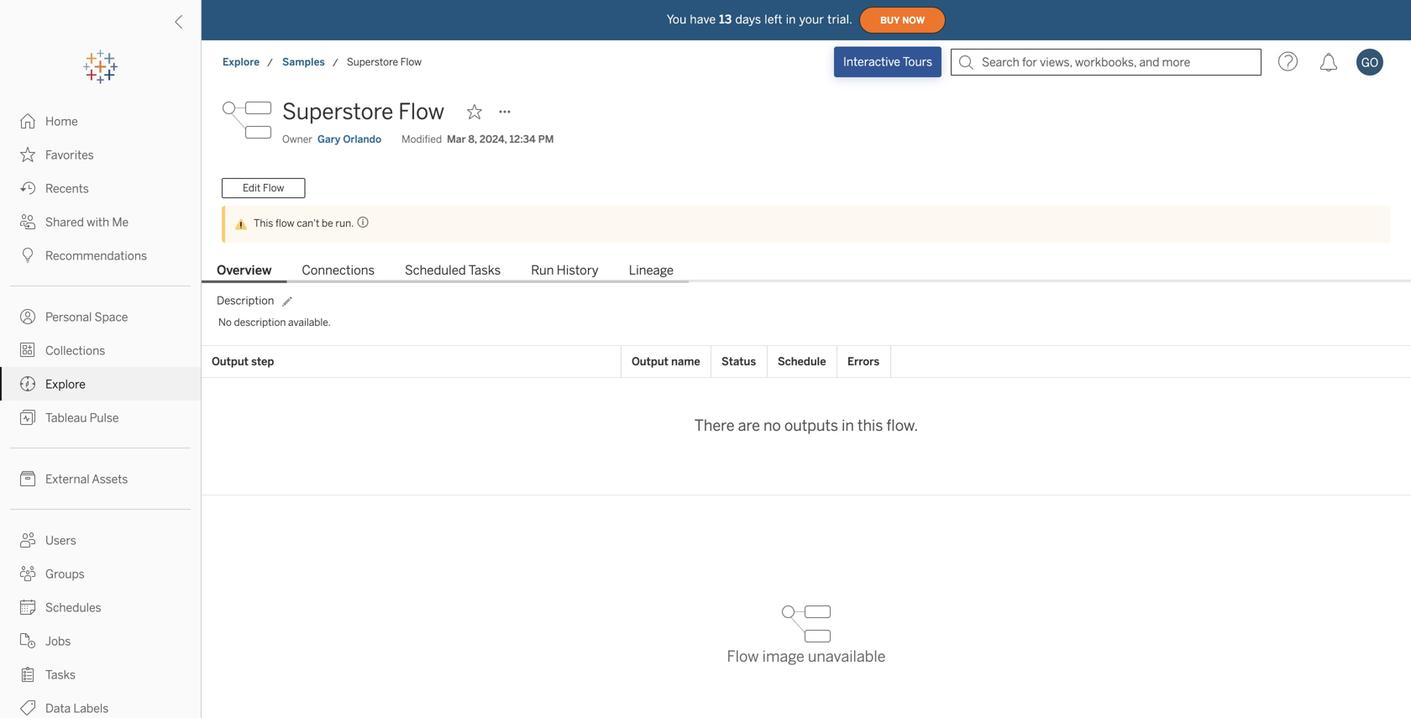 Task type: locate. For each thing, give the bounding box(es) containing it.
1 vertical spatial explore link
[[0, 367, 201, 401]]

superstore up owner gary orlando
[[282, 99, 393, 125]]

users
[[45, 534, 76, 548]]

navigation panel element
[[0, 50, 201, 718]]

data labels
[[45, 702, 109, 716]]

explore
[[223, 56, 260, 68], [45, 378, 86, 391]]

explore link up flow image in the top left of the page
[[222, 54, 261, 71]]

mar
[[447, 133, 466, 145]]

schedule
[[778, 355, 826, 368]]

1 horizontal spatial in
[[842, 417, 854, 435]]

run
[[531, 263, 554, 278]]

0 vertical spatial superstore flow
[[347, 56, 422, 68]]

0 horizontal spatial explore
[[45, 378, 86, 391]]

tasks inside 'main navigation. press the up and down arrow keys to access links.' element
[[45, 668, 76, 682]]

be
[[322, 217, 333, 229]]

/ inside samples /
[[333, 57, 338, 69]]

output for output step
[[212, 355, 249, 368]]

0 horizontal spatial tasks
[[45, 668, 76, 682]]

buy now
[[880, 15, 925, 25]]

output for output name
[[632, 355, 669, 368]]

me
[[112, 215, 129, 229]]

1 vertical spatial superstore
[[282, 99, 393, 125]]

favorites
[[45, 148, 94, 162]]

lineage
[[629, 263, 674, 278]]

flow
[[276, 217, 295, 229]]

interactive tours
[[843, 55, 932, 69]]

0 vertical spatial in
[[786, 12, 796, 26]]

0 vertical spatial explore
[[223, 56, 260, 68]]

output
[[212, 355, 249, 368], [632, 355, 669, 368]]

external assets link
[[0, 462, 201, 496]]

overview
[[217, 263, 272, 278]]

edit
[[243, 182, 261, 194]]

superstore
[[347, 56, 398, 68], [282, 99, 393, 125]]

1 vertical spatial explore
[[45, 378, 86, 391]]

pulse
[[90, 411, 119, 425]]

0 vertical spatial explore link
[[222, 54, 261, 71]]

tableau
[[45, 411, 87, 425]]

history
[[557, 263, 599, 278]]

1 horizontal spatial explore
[[223, 56, 260, 68]]

0 vertical spatial tasks
[[468, 263, 501, 278]]

this
[[254, 217, 273, 229]]

buy now button
[[859, 7, 946, 34]]

groups link
[[0, 557, 201, 590]]

explore /
[[223, 56, 273, 69]]

you have 13 days left in your trial.
[[667, 12, 853, 26]]

scheduled tasks
[[405, 263, 501, 278]]

explore up flow image in the top left of the page
[[223, 56, 260, 68]]

tableau pulse
[[45, 411, 119, 425]]

0 horizontal spatial in
[[786, 12, 796, 26]]

1 vertical spatial in
[[842, 417, 854, 435]]

run history
[[531, 263, 599, 278]]

flow.
[[886, 417, 918, 435]]

0 horizontal spatial explore link
[[0, 367, 201, 401]]

there
[[694, 417, 735, 435]]

assets
[[92, 472, 128, 486]]

1 vertical spatial superstore flow
[[282, 99, 445, 125]]

1 / from the left
[[267, 57, 273, 69]]

flow run requirements:
the flow must have at least one output step. image
[[354, 216, 369, 228]]

flow
[[400, 56, 422, 68], [398, 99, 445, 125], [263, 182, 284, 194], [727, 648, 759, 666]]

explore inside 'main navigation. press the up and down arrow keys to access links.' element
[[45, 378, 86, 391]]

explore inside explore /
[[223, 56, 260, 68]]

tasks inside sub-spaces tab list
[[468, 263, 501, 278]]

samples link
[[282, 54, 326, 71]]

tasks right scheduled
[[468, 263, 501, 278]]

/ left samples link
[[267, 57, 273, 69]]

samples /
[[282, 56, 338, 69]]

explore for explore
[[45, 378, 86, 391]]

explore for explore /
[[223, 56, 260, 68]]

shared
[[45, 215, 84, 229]]

/ right samples link
[[333, 57, 338, 69]]

superstore flow main content
[[202, 84, 1411, 718]]

left
[[765, 12, 783, 26]]

description
[[217, 294, 274, 307]]

2 output from the left
[[632, 355, 669, 368]]

superstore inside superstore flow main content
[[282, 99, 393, 125]]

in left this on the bottom
[[842, 417, 854, 435]]

/
[[267, 57, 273, 69], [333, 57, 338, 69]]

tasks
[[468, 263, 501, 278], [45, 668, 76, 682]]

jobs
[[45, 635, 71, 648]]

1 vertical spatial tasks
[[45, 668, 76, 682]]

unavailable
[[808, 648, 886, 666]]

/ for explore /
[[267, 57, 273, 69]]

owner
[[282, 133, 312, 145]]

in
[[786, 12, 796, 26], [842, 417, 854, 435]]

1 output from the left
[[212, 355, 249, 368]]

tasks down the jobs
[[45, 668, 76, 682]]

Search for views, workbooks, and more text field
[[951, 49, 1262, 76]]

explore link up pulse
[[0, 367, 201, 401]]

superstore flow up orlando
[[282, 99, 445, 125]]

superstore flow right samples /
[[347, 56, 422, 68]]

gary
[[318, 133, 340, 145]]

explore up tableau
[[45, 378, 86, 391]]

image
[[762, 648, 805, 666]]

1 horizontal spatial output
[[632, 355, 669, 368]]

this
[[857, 417, 883, 435]]

recents
[[45, 182, 89, 196]]

superstore right samples /
[[347, 56, 398, 68]]

1 horizontal spatial /
[[333, 57, 338, 69]]

collections
[[45, 344, 105, 358]]

1 horizontal spatial tasks
[[468, 263, 501, 278]]

step
[[251, 355, 274, 368]]

output left step
[[212, 355, 249, 368]]

explore link
[[222, 54, 261, 71], [0, 367, 201, 401]]

0 horizontal spatial /
[[267, 57, 273, 69]]

run.
[[336, 217, 354, 229]]

/ inside explore /
[[267, 57, 273, 69]]

modified mar 8, 2024, 12:34 pm
[[402, 133, 554, 145]]

output left name
[[632, 355, 669, 368]]

0 horizontal spatial output
[[212, 355, 249, 368]]

external assets
[[45, 472, 128, 486]]

2 / from the left
[[333, 57, 338, 69]]

in right "left"
[[786, 12, 796, 26]]

no
[[763, 417, 781, 435]]



Task type: vqa. For each thing, say whether or not it's contained in the screenshot.
There
yes



Task type: describe. For each thing, give the bounding box(es) containing it.
flow image unavailable
[[727, 648, 886, 666]]

modified
[[402, 133, 442, 145]]

there are no outputs in this flow.
[[694, 417, 918, 435]]

personal space link
[[0, 300, 201, 333]]

space
[[95, 310, 128, 324]]

recommendations link
[[0, 239, 201, 272]]

labels
[[73, 702, 109, 716]]

main navigation. press the up and down arrow keys to access links. element
[[0, 104, 201, 718]]

shared with me link
[[0, 205, 201, 239]]

outputs
[[784, 417, 838, 435]]

no description available.
[[218, 316, 331, 328]]

recommendations
[[45, 249, 147, 263]]

0 vertical spatial superstore
[[347, 56, 398, 68]]

available.
[[288, 316, 331, 328]]

schedules
[[45, 601, 101, 615]]

tasks link
[[0, 658, 201, 691]]

data labels link
[[0, 691, 201, 718]]

edit flow button
[[222, 178, 305, 198]]

12:34
[[510, 133, 536, 145]]

trial.
[[827, 12, 853, 26]]

flow image
[[222, 95, 272, 145]]

your
[[799, 12, 824, 26]]

gary orlando link
[[318, 132, 381, 147]]

connections
[[302, 263, 375, 278]]

data
[[45, 702, 71, 716]]

recents link
[[0, 171, 201, 205]]

are
[[738, 417, 760, 435]]

superstore flow inside main content
[[282, 99, 445, 125]]

this flow can't be run.
[[254, 217, 354, 229]]

favorites link
[[0, 138, 201, 171]]

buy
[[880, 15, 900, 25]]

collections link
[[0, 333, 201, 367]]

status
[[722, 355, 756, 368]]

orlando
[[343, 133, 381, 145]]

home link
[[0, 104, 201, 138]]

schedules link
[[0, 590, 201, 624]]

output name
[[632, 355, 700, 368]]

output step
[[212, 355, 274, 368]]

days
[[735, 12, 761, 26]]

/ for samples /
[[333, 57, 338, 69]]

owner gary orlando
[[282, 133, 381, 145]]

edit flow
[[243, 182, 284, 194]]

flow inside button
[[263, 182, 284, 194]]

1 horizontal spatial explore link
[[222, 54, 261, 71]]

tours
[[903, 55, 932, 69]]

shared with me
[[45, 215, 129, 229]]

you
[[667, 12, 687, 26]]

personal
[[45, 310, 92, 324]]

users link
[[0, 523, 201, 557]]

pm
[[538, 133, 554, 145]]

can't
[[297, 217, 319, 229]]

description
[[234, 316, 286, 328]]

now
[[902, 15, 925, 25]]

tableau pulse link
[[0, 401, 201, 434]]

no
[[218, 316, 232, 328]]

scheduled
[[405, 263, 466, 278]]

8,
[[468, 133, 477, 145]]

have
[[690, 12, 716, 26]]

home
[[45, 115, 78, 129]]

sub-spaces tab list
[[202, 261, 1411, 283]]

groups
[[45, 567, 85, 581]]

samples
[[282, 56, 325, 68]]

errors
[[848, 355, 880, 368]]

name
[[671, 355, 700, 368]]

interactive
[[843, 55, 900, 69]]

in inside superstore flow main content
[[842, 417, 854, 435]]

2024,
[[480, 133, 507, 145]]

13
[[719, 12, 732, 26]]

with
[[87, 215, 109, 229]]

jobs link
[[0, 624, 201, 658]]



